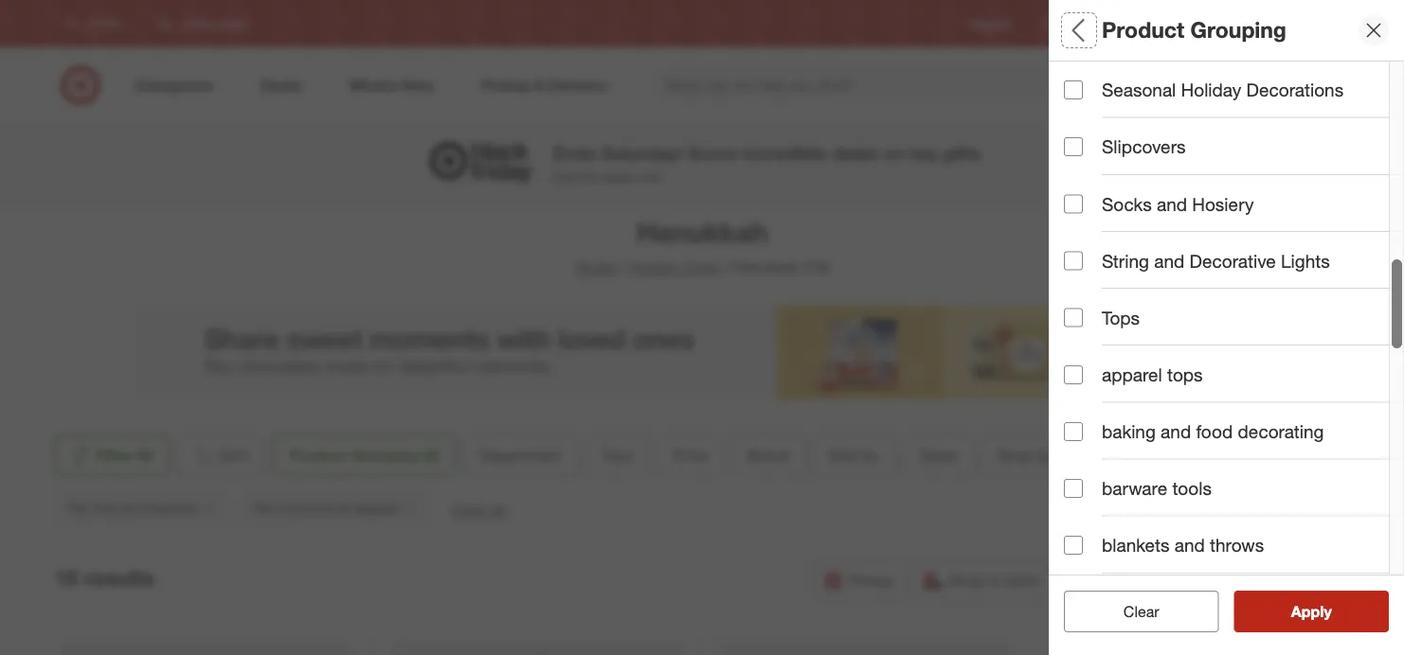 Task type: vqa. For each thing, say whether or not it's contained in the screenshot.
15 Adidas inflatable sports balls*
no



Task type: locate. For each thing, give the bounding box(es) containing it.
tops
[[1102, 307, 1140, 329]]

1 horizontal spatial sold
[[1064, 346, 1102, 368]]

1 vertical spatial price
[[673, 446, 708, 465]]

deals
[[1064, 413, 1113, 435], [919, 446, 957, 465]]

1 vertical spatial shop by button
[[1064, 526, 1404, 592]]

0 vertical spatial shop by
[[997, 446, 1054, 465]]

shop by button down product grouping pet toys and exercise; pet costumes & apparel
[[1064, 526, 1404, 592]]

all inside dialog
[[1154, 603, 1169, 621]]

toys inside button
[[92, 500, 118, 517]]

1 horizontal spatial costumes
[[1225, 497, 1285, 513]]

0 vertical spatial product
[[1102, 17, 1185, 43]]

sort
[[219, 446, 248, 465]]

pet right 'exercise;' on the bottom of page
[[1201, 497, 1221, 513]]

1 horizontal spatial target
[[1202, 17, 1234, 31]]

0 horizontal spatial type button
[[585, 435, 650, 477]]

1 horizontal spatial department button
[[1064, 62, 1404, 128]]

results
[[84, 565, 155, 592], [1303, 603, 1352, 621]]

Socks and Hosiery checkbox
[[1064, 195, 1083, 214]]

0 horizontal spatial target
[[575, 258, 616, 277]]

1 vertical spatial holiday
[[629, 258, 680, 277]]

clear inside button
[[1124, 603, 1159, 621]]

same day delivery
[[1095, 571, 1223, 590]]

1 horizontal spatial clear all
[[1114, 603, 1169, 621]]

2 vertical spatial product
[[1064, 472, 1132, 494]]

and for socks
[[1157, 193, 1187, 215]]

barware tools checkbox
[[1064, 480, 1083, 498]]

1 horizontal spatial type
[[1064, 147, 1104, 169]]

apparel
[[1301, 497, 1347, 513], [353, 500, 399, 517]]

all filters
[[1064, 17, 1155, 43]]

0 horizontal spatial all
[[491, 501, 506, 519]]

toys right barware tools 'checkbox'
[[1087, 497, 1114, 513]]

apparel down product grouping (2)
[[353, 500, 399, 517]]

score
[[688, 142, 738, 164]]

0 horizontal spatial &
[[341, 500, 349, 517]]

target
[[1202, 17, 1234, 31], [575, 258, 616, 277]]

Seasonal Holiday Decorations checkbox
[[1064, 81, 1083, 100]]

see results
[[1271, 603, 1352, 621]]

clear
[[451, 501, 487, 519], [1114, 603, 1150, 621], [1124, 603, 1159, 621]]

sold inside all filters dialog
[[1064, 346, 1102, 368]]

hanukkah matching family cat and dog bandana - wondershop™ - blue - one size fits most image
[[721, 643, 1012, 656], [721, 643, 1012, 656]]

seasonal
[[1102, 79, 1176, 101]]

1 horizontal spatial department
[[1064, 81, 1167, 103]]

1 vertical spatial target
[[575, 258, 616, 277]]

0 vertical spatial sold by button
[[1064, 327, 1404, 393]]

deals button
[[1064, 393, 1404, 460], [903, 435, 974, 477]]

and left exercise
[[122, 500, 144, 517]]

1 vertical spatial clear all
[[1114, 603, 1169, 621]]

and right socks
[[1157, 193, 1187, 215]]

1 horizontal spatial holiday
[[1181, 79, 1242, 101]]

1 vertical spatial brand
[[748, 446, 788, 465]]

1 vertical spatial deals
[[919, 446, 957, 465]]

advertisement region
[[134, 305, 1271, 400]]

all
[[491, 501, 506, 519], [1154, 603, 1169, 621]]

/ right holiday shop link
[[723, 258, 729, 277]]

deals right the
[[601, 168, 633, 185]]

decorations
[[1247, 79, 1344, 101]]

and left food
[[1161, 421, 1191, 443]]

/
[[620, 258, 625, 277], [723, 258, 729, 277]]

baking and food decorating checkbox
[[1064, 423, 1083, 442]]

0 horizontal spatial sold
[[828, 446, 859, 465]]

exercise
[[148, 500, 198, 517]]

0 horizontal spatial price
[[673, 446, 708, 465]]

hanukkah up holiday shop link
[[636, 215, 768, 249]]

apparel inside button
[[353, 500, 399, 517]]

pet inside button
[[68, 500, 88, 517]]

clear all
[[451, 501, 506, 519], [1114, 603, 1169, 621]]

clear for the leftmost clear all button
[[451, 501, 487, 519]]

toys down "filter (2)" button
[[92, 500, 118, 517]]

deals left on
[[832, 142, 878, 164]]

get
[[553, 168, 575, 185]]

0 vertical spatial holiday
[[1181, 79, 1242, 101]]

0 horizontal spatial shop by
[[997, 446, 1054, 465]]

1 horizontal spatial all
[[1154, 603, 1169, 621]]

results right 16
[[84, 565, 155, 592]]

socks and hosiery
[[1102, 193, 1254, 215]]

brand inside all filters dialog
[[1064, 280, 1116, 302]]

grouping inside product grouping dialog
[[1191, 17, 1287, 43]]

decorating
[[1238, 421, 1324, 443]]

and up delivery
[[1175, 535, 1205, 557]]

type button
[[1064, 128, 1404, 194], [585, 435, 650, 477]]

results down shipping
[[1303, 603, 1352, 621]]

filter
[[96, 446, 132, 465]]

1 vertical spatial department
[[480, 446, 561, 465]]

top
[[910, 142, 938, 164]]

1 vertical spatial sold by
[[828, 446, 880, 465]]

costumes up throws at the bottom of the page
[[1225, 497, 1285, 513]]

shop in store
[[949, 571, 1040, 590]]

string
[[1102, 250, 1149, 272]]

price button
[[1064, 194, 1404, 261], [657, 435, 724, 477]]

1 horizontal spatial deals button
[[1064, 393, 1404, 460]]

1 vertical spatial sold
[[828, 446, 859, 465]]

redcard link
[[1127, 16, 1172, 32]]

& down product grouping (2)
[[341, 500, 349, 517]]

grouping for product grouping pet toys and exercise; pet costumes & apparel
[[1137, 472, 1217, 494]]

1 horizontal spatial (2)
[[422, 446, 439, 465]]

1 vertical spatial results
[[1303, 603, 1352, 621]]

1 horizontal spatial type button
[[1064, 128, 1404, 194]]

shop
[[684, 258, 720, 277], [997, 446, 1033, 465], [1064, 545, 1108, 567], [949, 571, 985, 590]]

/ right target link
[[620, 258, 625, 277]]

1 horizontal spatial price button
[[1064, 194, 1404, 261]]

sold
[[1064, 346, 1102, 368], [828, 446, 859, 465]]

What can we help you find? suggestions appear below search field
[[654, 64, 1126, 106]]

target left circle
[[1202, 17, 1234, 31]]

1 horizontal spatial shop by
[[1064, 545, 1134, 567]]

0 vertical spatial results
[[84, 565, 155, 592]]

deals button inside all filters dialog
[[1064, 393, 1404, 460]]

1 vertical spatial shop by
[[1064, 545, 1134, 567]]

1 vertical spatial grouping
[[351, 446, 418, 465]]

holiday
[[1181, 79, 1242, 101], [629, 258, 680, 277]]

grouping inside product grouping pet toys and exercise; pet costumes & apparel
[[1137, 472, 1217, 494]]

0 horizontal spatial toys
[[92, 500, 118, 517]]

0 vertical spatial grouping
[[1191, 17, 1287, 43]]

1 horizontal spatial clear all button
[[1064, 591, 1219, 633]]

target circle link
[[1202, 16, 1266, 32]]

hanukkah left (16)
[[732, 258, 800, 277]]

slipcovers
[[1102, 136, 1186, 158]]

0 vertical spatial price button
[[1064, 194, 1404, 261]]

now.
[[637, 168, 663, 185]]

shop by button
[[981, 435, 1070, 477], [1064, 526, 1404, 592]]

shop by
[[997, 446, 1054, 465], [1064, 545, 1134, 567]]

0 vertical spatial price
[[1064, 214, 1109, 236]]

pet down "filter (2)" button
[[68, 500, 88, 517]]

1 horizontal spatial price
[[1064, 214, 1109, 236]]

0 vertical spatial type
[[1064, 147, 1104, 169]]

1 (2) from the left
[[136, 446, 154, 465]]

Slipcovers checkbox
[[1064, 138, 1083, 157]]

holiday shop link
[[629, 258, 720, 277]]

1 horizontal spatial deals
[[832, 142, 878, 164]]

& down decorating
[[1289, 497, 1298, 513]]

0 vertical spatial deals
[[832, 142, 878, 164]]

costumes
[[1225, 497, 1285, 513], [277, 500, 337, 517]]

1 vertical spatial all
[[1154, 603, 1169, 621]]

1 horizontal spatial results
[[1303, 603, 1352, 621]]

sold by
[[1064, 346, 1127, 368], [828, 446, 880, 465]]

search
[[1112, 78, 1158, 96]]

clear for right clear all button
[[1114, 603, 1150, 621]]

filter (2)
[[96, 446, 154, 465]]

0 vertical spatial brand
[[1064, 280, 1116, 302]]

blankets and throws checkbox
[[1064, 537, 1083, 555]]

lights
[[1281, 250, 1330, 272]]

results inside button
[[1303, 603, 1352, 621]]

shop inside button
[[949, 571, 985, 590]]

(2)
[[136, 446, 154, 465], [422, 446, 439, 465]]

price inside all filters dialog
[[1064, 214, 1109, 236]]

grouping up the seasonal holiday decorations
[[1191, 17, 1287, 43]]

target link
[[575, 258, 616, 277]]

sold by button
[[1064, 327, 1404, 393], [812, 435, 896, 477]]

0 vertical spatial clear all
[[451, 501, 506, 519]]

1 vertical spatial brand button
[[732, 435, 805, 477]]

1 horizontal spatial brand
[[1064, 280, 1116, 302]]

1 vertical spatial department button
[[464, 435, 578, 477]]

see results button
[[1234, 591, 1389, 633]]

and for baking
[[1161, 421, 1191, 443]]

0 vertical spatial sold by
[[1064, 346, 1127, 368]]

apparel inside product grouping pet toys and exercise; pet costumes & apparel
[[1301, 497, 1347, 513]]

pet costumes & apparel button
[[239, 488, 432, 530]]

0 vertical spatial department button
[[1064, 62, 1404, 128]]

ad
[[1082, 17, 1097, 31]]

and up blankets on the right of page
[[1118, 497, 1140, 513]]

apparel up shipping
[[1301, 497, 1347, 513]]

1 vertical spatial price button
[[657, 435, 724, 477]]

0 horizontal spatial holiday
[[629, 258, 680, 277]]

tops
[[1167, 364, 1203, 386]]

department
[[1064, 81, 1167, 103], [480, 446, 561, 465]]

saturday!
[[601, 142, 683, 164]]

1 horizontal spatial sold by
[[1064, 346, 1127, 368]]

0 horizontal spatial deals button
[[903, 435, 974, 477]]

1 horizontal spatial toys
[[1087, 497, 1114, 513]]

price
[[1064, 214, 1109, 236], [673, 446, 708, 465]]

& inside product grouping pet toys and exercise; pet costumes & apparel
[[1289, 497, 1298, 513]]

holiday right target link
[[629, 258, 680, 277]]

target left holiday shop link
[[575, 258, 616, 277]]

grouping for product grouping
[[1191, 17, 1287, 43]]

brand button
[[1064, 261, 1404, 327], [732, 435, 805, 477]]

grouping up 'exercise;' on the bottom of page
[[1137, 472, 1217, 494]]

deals inside all filters dialog
[[1064, 413, 1113, 435]]

department inside all filters dialog
[[1064, 81, 1167, 103]]

0 horizontal spatial /
[[620, 258, 625, 277]]

0 horizontal spatial brand
[[748, 446, 788, 465]]

shop inside the hanukkah target / holiday shop / hanukkah (16)
[[684, 258, 720, 277]]

0 horizontal spatial costumes
[[277, 500, 337, 517]]

apply button
[[1234, 591, 1389, 633]]

0 horizontal spatial deals
[[601, 168, 633, 185]]

product inside dialog
[[1102, 17, 1185, 43]]

0 horizontal spatial (2)
[[136, 446, 154, 465]]

1 horizontal spatial &
[[1289, 497, 1298, 513]]

toys
[[1087, 497, 1114, 513], [92, 500, 118, 517]]

hanukkah 8 days of dog toys - boots & barkley™ image
[[61, 643, 353, 656], [61, 643, 353, 656]]

holiday down product grouping
[[1181, 79, 1242, 101]]

1 horizontal spatial apparel
[[1301, 497, 1347, 513]]

costumes down product grouping (2)
[[277, 500, 337, 517]]

0 horizontal spatial price button
[[657, 435, 724, 477]]

clear button
[[1064, 591, 1219, 633]]

hanukkah 8 days of cat toys - 8ct - boots & barkley™ image
[[391, 643, 683, 656], [391, 643, 683, 656]]

product inside product grouping pet toys and exercise; pet costumes & apparel
[[1064, 472, 1132, 494]]

0 vertical spatial deals
[[1064, 413, 1113, 435]]

0 horizontal spatial sold by button
[[812, 435, 896, 477]]

0 horizontal spatial apparel
[[353, 500, 399, 517]]

1 horizontal spatial deals
[[1064, 413, 1113, 435]]

on
[[883, 142, 905, 164]]

1 vertical spatial clear all button
[[1064, 591, 1219, 633]]

clear inside all filters dialog
[[1114, 603, 1150, 621]]

product grouping pet toys and exercise; pet costumes & apparel
[[1064, 472, 1347, 513]]

0 vertical spatial brand button
[[1064, 261, 1404, 327]]

shop by button up barware tools 'checkbox'
[[981, 435, 1070, 477]]

1 horizontal spatial /
[[723, 258, 729, 277]]

1 horizontal spatial brand button
[[1064, 261, 1404, 327]]

and right string
[[1154, 250, 1185, 272]]

16
[[54, 565, 78, 592]]

0 vertical spatial clear all button
[[451, 499, 506, 521]]

Tops checkbox
[[1064, 309, 1083, 328]]

0 vertical spatial sold
[[1064, 346, 1102, 368]]

0 vertical spatial target
[[1202, 17, 1234, 31]]

weekly
[[1043, 17, 1079, 31]]

socks
[[1102, 193, 1152, 215]]

throws
[[1210, 535, 1264, 557]]

type
[[1064, 147, 1104, 169], [601, 446, 633, 465]]

1 vertical spatial type
[[601, 446, 633, 465]]

1 vertical spatial product
[[289, 446, 347, 465]]

and
[[1157, 193, 1187, 215], [1154, 250, 1185, 272], [1161, 421, 1191, 443], [1118, 497, 1140, 513], [122, 500, 144, 517], [1175, 535, 1205, 557]]

2 vertical spatial grouping
[[1137, 472, 1217, 494]]

same
[[1095, 571, 1134, 590]]

0 horizontal spatial results
[[84, 565, 155, 592]]

filters
[[1096, 17, 1155, 43]]

shipping
[[1278, 571, 1338, 590]]

0 horizontal spatial deals
[[919, 446, 957, 465]]

product grouping
[[1102, 17, 1287, 43]]

pet inside button
[[253, 500, 273, 517]]

grouping up pet costumes & apparel button
[[351, 446, 418, 465]]

pet down sort button
[[253, 500, 273, 517]]

hanukkah
[[636, 215, 768, 249], [732, 258, 800, 277]]

toys inside product grouping pet toys and exercise; pet costumes & apparel
[[1087, 497, 1114, 513]]

product for product grouping
[[1102, 17, 1185, 43]]



Task type: describe. For each thing, give the bounding box(es) containing it.
pickup button
[[813, 560, 907, 602]]

barware tools
[[1102, 478, 1212, 500]]

apparel tops checkbox
[[1064, 366, 1083, 385]]

hanukkah target / holiday shop / hanukkah (16)
[[575, 215, 830, 277]]

hosiery
[[1192, 193, 1254, 215]]

baking and food decorating
[[1102, 421, 1324, 443]]

shipping button
[[1243, 560, 1350, 602]]

ends saturday! score incredible deals on top gifts get the deals now.
[[553, 142, 981, 185]]

shop in store button
[[914, 560, 1052, 602]]

costumes inside pet costumes & apparel button
[[277, 500, 337, 517]]

delivery
[[1168, 571, 1223, 590]]

sold by inside all filters dialog
[[1064, 346, 1127, 368]]

product grouping (2)
[[289, 446, 439, 465]]

string and decorative lights
[[1102, 250, 1330, 272]]

type inside all filters dialog
[[1064, 147, 1104, 169]]

all
[[1064, 17, 1090, 43]]

0 vertical spatial type button
[[1064, 128, 1404, 194]]

16 results
[[54, 565, 155, 592]]

apparel tops
[[1102, 364, 1203, 386]]

search button
[[1112, 64, 1158, 110]]

redcard
[[1127, 17, 1172, 31]]

(16)
[[805, 258, 830, 277]]

product for product grouping (2)
[[289, 446, 347, 465]]

0 vertical spatial all
[[491, 501, 506, 519]]

grouping for product grouping (2)
[[351, 446, 418, 465]]

apparel
[[1102, 364, 1162, 386]]

shop inside all filters dialog
[[1064, 545, 1108, 567]]

product grouping dialog
[[1049, 0, 1404, 656]]

pet toys and exercise button
[[54, 488, 231, 530]]

0 horizontal spatial brand button
[[732, 435, 805, 477]]

0 horizontal spatial type
[[601, 446, 633, 465]]

0 vertical spatial shop by button
[[981, 435, 1070, 477]]

department button inside all filters dialog
[[1064, 62, 1404, 128]]

filter (2) button
[[54, 435, 169, 477]]

ends
[[553, 142, 596, 164]]

and for string
[[1154, 250, 1185, 272]]

pet costumes & apparel
[[253, 500, 399, 517]]

1 vertical spatial deals
[[601, 168, 633, 185]]

see
[[1271, 603, 1299, 621]]

sponsored
[[1215, 401, 1271, 415]]

1 vertical spatial type button
[[585, 435, 650, 477]]

shop by inside all filters dialog
[[1064, 545, 1134, 567]]

store
[[1005, 571, 1040, 590]]

and for blankets
[[1175, 535, 1205, 557]]

String and Decorative Lights checkbox
[[1064, 252, 1083, 271]]

pickup
[[848, 571, 894, 590]]

(2) inside button
[[136, 446, 154, 465]]

clear all inside all filters dialog
[[1114, 603, 1169, 621]]

target circle
[[1202, 17, 1266, 31]]

registry link
[[970, 16, 1012, 32]]

costumes inside product grouping pet toys and exercise; pet costumes & apparel
[[1225, 497, 1285, 513]]

0 horizontal spatial department button
[[464, 435, 578, 477]]

and inside button
[[122, 500, 144, 517]]

0 vertical spatial hanukkah
[[636, 215, 768, 249]]

results for see results
[[1303, 603, 1352, 621]]

1 vertical spatial hanukkah
[[732, 258, 800, 277]]

same day delivery button
[[1060, 560, 1235, 602]]

gifts
[[943, 142, 981, 164]]

exercise;
[[1144, 497, 1198, 513]]

product for product grouping pet toys and exercise; pet costumes & apparel
[[1064, 472, 1132, 494]]

blankets
[[1102, 535, 1170, 557]]

the
[[579, 168, 597, 185]]

in
[[989, 571, 1001, 590]]

pet up blankets and throws "option"
[[1064, 497, 1084, 513]]

0 horizontal spatial sold by
[[828, 446, 880, 465]]

weekly ad link
[[1043, 16, 1097, 32]]

1 vertical spatial sold by button
[[812, 435, 896, 477]]

2 (2) from the left
[[422, 446, 439, 465]]

seasonal holiday decorations
[[1102, 79, 1344, 101]]

sort button
[[177, 435, 265, 477]]

0 horizontal spatial clear all
[[451, 501, 506, 519]]

0 horizontal spatial department
[[480, 446, 561, 465]]

apply
[[1291, 603, 1332, 621]]

tools
[[1172, 478, 1212, 500]]

target inside the hanukkah target / holiday shop / hanukkah (16)
[[575, 258, 616, 277]]

circle
[[1237, 17, 1266, 31]]

and inside product grouping pet toys and exercise; pet costumes & apparel
[[1118, 497, 1140, 513]]

day
[[1138, 571, 1164, 590]]

& inside button
[[341, 500, 349, 517]]

decorative
[[1190, 250, 1276, 272]]

results for 16 results
[[84, 565, 155, 592]]

holiday inside product grouping dialog
[[1181, 79, 1242, 101]]

registry
[[970, 17, 1012, 31]]

pet toys and exercise
[[68, 500, 198, 517]]

blankets and throws
[[1102, 535, 1264, 557]]

0 horizontal spatial clear all button
[[451, 499, 506, 521]]

1 horizontal spatial sold by button
[[1064, 327, 1404, 393]]

incredible
[[743, 142, 827, 164]]

all filters dialog
[[1049, 0, 1404, 656]]

weekly ad
[[1043, 17, 1097, 31]]

2 / from the left
[[723, 258, 729, 277]]

1 / from the left
[[620, 258, 625, 277]]

food
[[1196, 421, 1233, 443]]

holiday inside the hanukkah target / holiday shop / hanukkah (16)
[[629, 258, 680, 277]]

baking
[[1102, 421, 1156, 443]]

barware
[[1102, 478, 1167, 500]]



